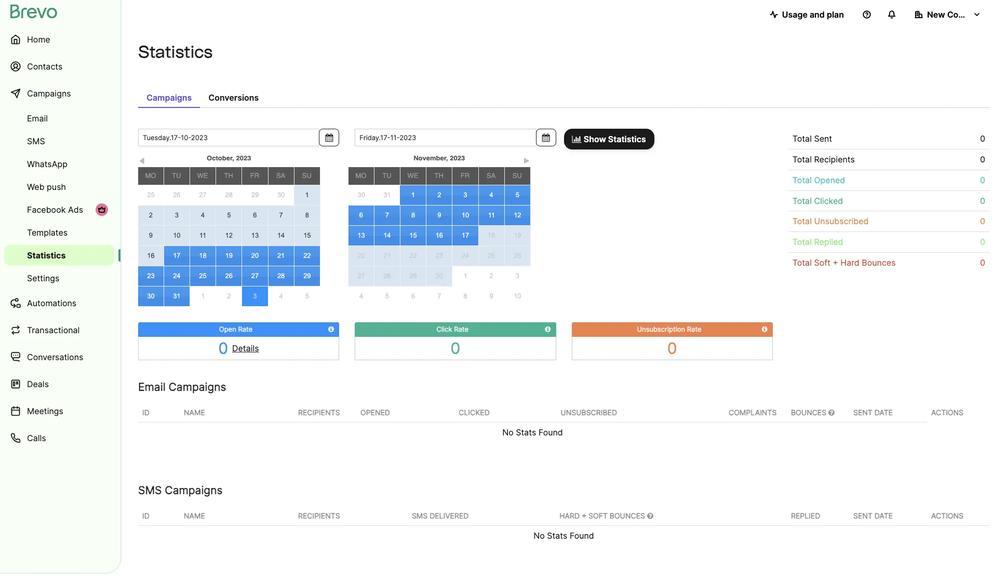 Task type: describe. For each thing, give the bounding box(es) containing it.
21 for 2nd 21 link from left
[[384, 252, 391, 260]]

total replied
[[793, 237, 844, 248]]

1 horizontal spatial campaigns link
[[138, 87, 200, 108]]

1 22 link from the left
[[295, 246, 320, 266]]

1 vertical spatial 9 link
[[138, 226, 164, 246]]

0 horizontal spatial hard
[[560, 512, 580, 521]]

no for sms campaigns
[[534, 531, 545, 541]]

8 for the left 8 link
[[305, 212, 309, 219]]

0 vertical spatial 23 link
[[427, 246, 452, 266]]

1 vertical spatial soft
[[589, 512, 608, 521]]

sent
[[815, 134, 833, 144]]

no stats found for sms campaigns
[[534, 531, 594, 541]]

1 vertical spatial replied
[[792, 512, 821, 521]]

25 for middle '25' link
[[488, 252, 496, 260]]

1 horizontal spatial unsubscribed
[[815, 216, 869, 227]]

fr for november, 2023
[[461, 172, 470, 180]]

2023 for october,
[[236, 154, 251, 162]]

conversions
[[209, 93, 259, 103]]

usage and plan button
[[762, 4, 853, 25]]

unsubscription
[[637, 325, 686, 334]]

statistics link
[[4, 245, 114, 266]]

conversions link
[[200, 87, 267, 108]]

2 22 link from the left
[[401, 246, 426, 266]]

web
[[27, 182, 45, 192]]

conversations link
[[4, 345, 114, 370]]

0 vertical spatial clicked
[[815, 196, 844, 206]]

0 vertical spatial 11
[[488, 212, 495, 219]]

10 for the top the 10 link
[[462, 212, 469, 219]]

1 horizontal spatial 12
[[514, 212, 522, 219]]

sms for sms
[[27, 136, 45, 147]]

tu for 26
[[172, 172, 181, 180]]

1 horizontal spatial 8 link
[[401, 206, 426, 226]]

1 horizontal spatial 27 link
[[242, 267, 268, 286]]

0 horizontal spatial unsubscribed
[[561, 408, 617, 417]]

settings
[[27, 273, 59, 284]]

0 vertical spatial 9
[[438, 212, 441, 219]]

0 horizontal spatial opened
[[361, 408, 390, 417]]

mo for 25
[[145, 172, 156, 180]]

14 for second 14 link from the left
[[384, 232, 391, 240]]

total for total clicked
[[793, 196, 812, 206]]

deals
[[27, 379, 49, 390]]

2 horizontal spatial 8 link
[[453, 287, 479, 307]]

automations
[[27, 298, 77, 309]]

total for total unsubscribed
[[793, 216, 812, 227]]

email campaigns
[[138, 381, 226, 394]]

0 horizontal spatial 11 link
[[190, 226, 216, 246]]

web push link
[[4, 177, 114, 198]]

transactional
[[27, 325, 80, 336]]

6 for right 6 link
[[412, 293, 415, 300]]

info circle image
[[329, 326, 334, 333]]

and
[[810, 9, 825, 20]]

1 horizontal spatial 29 link
[[295, 267, 320, 286]]

contacts link
[[4, 54, 114, 79]]

th for 2
[[435, 172, 444, 180]]

19 for 19 link to the top
[[514, 232, 522, 240]]

stats for sms campaigns
[[547, 531, 568, 541]]

1 horizontal spatial 7 link
[[375, 206, 400, 225]]

2 vertical spatial 9
[[490, 292, 494, 300]]

1 horizontal spatial 29
[[304, 272, 311, 280]]

meetings link
[[4, 399, 114, 424]]

0 vertical spatial recipients
[[815, 154, 855, 165]]

settings link
[[4, 268, 114, 289]]

plan
[[827, 9, 845, 20]]

complaints
[[729, 408, 777, 417]]

0 details
[[219, 339, 259, 358]]

0 horizontal spatial 18
[[199, 252, 207, 260]]

1 horizontal spatial 27
[[251, 272, 259, 280]]

8 for 8 link to the right
[[464, 292, 468, 300]]

2 horizontal spatial 27 link
[[349, 267, 374, 286]]

1 horizontal spatial hard
[[841, 258, 860, 268]]

23 for the topmost 23 link
[[436, 252, 443, 260]]

25 for '25' link to the middle
[[199, 272, 207, 280]]

2 sent date from the top
[[854, 512, 893, 521]]

2 actions from the top
[[932, 512, 964, 521]]

total for total opened
[[793, 175, 812, 185]]

24 for bottom 24 link
[[173, 272, 181, 280]]

16 for 16 link to the right
[[436, 232, 443, 240]]

1 horizontal spatial 28 link
[[268, 267, 294, 286]]

open rate
[[219, 325, 253, 334]]

0 horizontal spatial 29 link
[[242, 186, 268, 205]]

found for sms campaigns
[[570, 531, 594, 541]]

1 horizontal spatial 18
[[488, 232, 496, 240]]

october, 2023
[[207, 154, 251, 162]]

0 horizontal spatial 6 link
[[242, 206, 268, 225]]

2 horizontal spatial 28 link
[[375, 267, 400, 286]]

1 horizontal spatial bounces
[[862, 258, 896, 268]]

meetings
[[27, 406, 63, 417]]

From text field
[[138, 129, 320, 147]]

usage and plan
[[783, 9, 845, 20]]

facebook
[[27, 205, 66, 215]]

november, 2023 link
[[374, 152, 505, 165]]

hard  + soft bounces
[[560, 512, 648, 521]]

1 horizontal spatial opened
[[815, 175, 846, 185]]

1 vertical spatial 9
[[149, 232, 153, 240]]

0 for total clicked
[[981, 196, 986, 206]]

0 horizontal spatial 19 link
[[216, 246, 242, 266]]

1 horizontal spatial +
[[833, 258, 839, 268]]

1 vertical spatial 31 link
[[164, 287, 190, 307]]

0 for total opened
[[981, 175, 986, 185]]

0 horizontal spatial 16 link
[[138, 246, 164, 266]]

0 horizontal spatial 27
[[199, 191, 207, 199]]

0 horizontal spatial bounces
[[792, 408, 829, 417]]

click
[[437, 325, 452, 334]]

usage
[[783, 9, 808, 20]]

0 for total unsubscribed
[[981, 216, 986, 227]]

id for sms campaigns
[[142, 512, 150, 521]]

8 for middle 8 link
[[412, 212, 415, 219]]

▶
[[524, 157, 530, 165]]

total for total soft + hard bounces
[[793, 258, 812, 268]]

1 vertical spatial 23 link
[[138, 267, 164, 286]]

0 horizontal spatial 25 link
[[138, 186, 164, 205]]

left___rvooi image
[[98, 206, 106, 214]]

0 for total sent
[[981, 134, 986, 144]]

0 vertical spatial replied
[[815, 237, 844, 248]]

2 vertical spatial 10 link
[[505, 287, 531, 307]]

1 vertical spatial 18 link
[[190, 246, 216, 266]]

1 vertical spatial 17 link
[[164, 246, 190, 266]]

▶ link
[[523, 155, 531, 165]]

2 horizontal spatial 6 link
[[400, 287, 427, 307]]

details
[[232, 343, 259, 354]]

0 vertical spatial 9 link
[[427, 206, 452, 226]]

2 horizontal spatial 29 link
[[401, 267, 426, 286]]

total clicked
[[793, 196, 844, 206]]

unsubscription rate
[[637, 325, 702, 334]]

new company
[[928, 9, 986, 20]]

0 vertical spatial 10 link
[[453, 206, 478, 226]]

28 for 28 link to the middle
[[277, 272, 285, 280]]

home link
[[4, 27, 114, 52]]

facebook ads
[[27, 205, 83, 215]]

0 horizontal spatial 29
[[251, 191, 259, 199]]

no stats found for email campaigns
[[503, 428, 563, 438]]

sa for 30
[[276, 172, 286, 180]]

ads
[[68, 205, 83, 215]]

19 for the left 19 link
[[225, 252, 233, 260]]

sms link
[[4, 131, 114, 152]]

7 for '7' link to the left
[[279, 211, 283, 219]]

october, 2023 link
[[164, 152, 294, 165]]

delivered
[[430, 512, 469, 521]]

2 date from the top
[[875, 512, 893, 521]]

0 horizontal spatial 31
[[173, 293, 181, 300]]

0 horizontal spatial 12
[[225, 232, 233, 240]]

14 for second 14 link from right
[[277, 232, 285, 240]]

0 vertical spatial 17
[[462, 232, 469, 240]]

1 date from the top
[[875, 408, 893, 417]]

november,
[[414, 154, 448, 162]]

november, 2023 ▶
[[414, 154, 530, 165]]

company
[[948, 9, 986, 20]]

0 vertical spatial 18 link
[[479, 226, 505, 246]]

total opened
[[793, 175, 846, 185]]

0 vertical spatial 26
[[173, 191, 181, 199]]

total soft + hard bounces
[[793, 258, 896, 268]]

2 horizontal spatial 29
[[410, 272, 417, 280]]

calls
[[27, 433, 46, 444]]

1 horizontal spatial 24 link
[[453, 246, 478, 266]]

new
[[928, 9, 946, 20]]

25 for left '25' link
[[147, 191, 155, 199]]

1 vertical spatial 12 link
[[216, 226, 242, 246]]

1 13 from the left
[[251, 232, 259, 240]]

facebook ads link
[[4, 200, 114, 220]]

contacts
[[27, 61, 63, 72]]

10 for bottom the 10 link
[[514, 292, 522, 300]]

1 vertical spatial 17
[[173, 252, 181, 260]]

7 for '7' link to the middle
[[386, 211, 389, 219]]

mo for 30
[[356, 172, 367, 180]]

su for 1
[[302, 172, 312, 180]]

calendar image for "from" text field
[[326, 134, 333, 142]]

1 vertical spatial 24 link
[[164, 267, 190, 286]]

15 for second 15 link from the left
[[410, 232, 417, 240]]

0 horizontal spatial clicked
[[459, 408, 490, 417]]

2 horizontal spatial 7 link
[[427, 287, 453, 307]]

0 vertical spatial 12 link
[[505, 206, 531, 226]]

1 horizontal spatial 11 link
[[479, 206, 505, 226]]

1 horizontal spatial 6 link
[[349, 206, 374, 225]]

new company button
[[907, 4, 990, 25]]

sa for 4
[[487, 172, 496, 180]]

sms for sms campaigns
[[138, 484, 162, 497]]

1 horizontal spatial 25 link
[[190, 267, 216, 286]]

0 horizontal spatial 7 link
[[268, 206, 294, 225]]

0 vertical spatial 26 link
[[164, 186, 190, 205]]

bar chart image
[[573, 135, 582, 143]]

15 for second 15 link from right
[[304, 232, 311, 240]]

0 vertical spatial soft
[[815, 258, 831, 268]]

whatsapp link
[[4, 154, 114, 175]]

2 vertical spatial 26 link
[[216, 267, 242, 286]]

bounces
[[610, 512, 646, 521]]

1 15 link from the left
[[295, 226, 320, 246]]

2 15 link from the left
[[401, 226, 426, 246]]

home
[[27, 34, 50, 45]]

0 vertical spatial 31
[[384, 191, 391, 199]]

show statistics
[[582, 134, 646, 144]]

1 21 link from the left
[[268, 246, 294, 266]]

0 vertical spatial 31 link
[[374, 186, 400, 205]]

0 horizontal spatial 11
[[199, 232, 207, 240]]



Task type: vqa. For each thing, say whether or not it's contained in the screenshot.


Task type: locate. For each thing, give the bounding box(es) containing it.
show
[[584, 134, 606, 144]]

1 horizontal spatial sa
[[487, 172, 496, 180]]

22 for first 22 link
[[304, 252, 311, 260]]

open
[[219, 325, 236, 334]]

7 total from the top
[[793, 258, 812, 268]]

email link
[[4, 108, 114, 129]]

0 for total recipients
[[981, 154, 986, 165]]

actions
[[932, 409, 964, 417], [932, 512, 964, 521]]

name for sms campaigns
[[184, 512, 205, 521]]

1 15 from the left
[[304, 232, 311, 240]]

th down october, 2023 link
[[224, 172, 233, 180]]

14 link
[[268, 226, 294, 246], [375, 226, 400, 246]]

0 horizontal spatial +
[[582, 512, 587, 521]]

3 total from the top
[[793, 175, 812, 185]]

+
[[833, 258, 839, 268], [582, 512, 587, 521]]

0 horizontal spatial 17 link
[[164, 246, 190, 266]]

1 horizontal spatial 10 link
[[453, 206, 478, 226]]

1 vertical spatial 11 link
[[190, 226, 216, 246]]

0 horizontal spatial sa
[[276, 172, 286, 180]]

fr
[[250, 172, 259, 180], [461, 172, 470, 180]]

1 sent date from the top
[[854, 408, 893, 417]]

12
[[514, 212, 522, 219], [225, 232, 233, 240]]

1 horizontal spatial 15 link
[[401, 226, 426, 246]]

2 sa from the left
[[487, 172, 496, 180]]

1 vertical spatial 12
[[225, 232, 233, 240]]

sms
[[27, 136, 45, 147], [138, 484, 162, 497], [412, 512, 428, 521]]

rate
[[238, 325, 253, 334], [454, 325, 469, 334], [688, 325, 702, 334]]

0 vertical spatial email
[[27, 113, 48, 124]]

total sent
[[793, 134, 833, 144]]

email for email campaigns
[[138, 381, 166, 394]]

0 vertical spatial 12
[[514, 212, 522, 219]]

1 tu from the left
[[172, 172, 181, 180]]

6 total from the top
[[793, 237, 812, 248]]

we for october, 2023
[[197, 172, 208, 180]]

11 link
[[479, 206, 505, 226], [190, 226, 216, 246]]

total recipients
[[793, 154, 855, 165]]

templates
[[27, 228, 68, 238]]

13 link
[[242, 226, 268, 246], [349, 226, 374, 246]]

23
[[436, 252, 443, 260], [147, 272, 155, 280]]

3 rate from the left
[[688, 325, 702, 334]]

2 14 link from the left
[[375, 226, 400, 246]]

sms campaigns
[[138, 484, 223, 497]]

2 fr from the left
[[461, 172, 470, 180]]

15
[[304, 232, 311, 240], [410, 232, 417, 240]]

24
[[462, 252, 469, 260], [173, 272, 181, 280]]

1 horizontal spatial th
[[435, 172, 444, 180]]

19
[[514, 232, 522, 240], [225, 252, 233, 260]]

1 vertical spatial 16 link
[[138, 246, 164, 266]]

0 horizontal spatial 9 link
[[138, 226, 164, 246]]

0 horizontal spatial su
[[302, 172, 312, 180]]

2 vertical spatial 25 link
[[190, 267, 216, 286]]

recipients for email campaigns
[[298, 408, 340, 417]]

soft
[[815, 258, 831, 268], [589, 512, 608, 521]]

total down total clicked
[[793, 216, 812, 227]]

1 vertical spatial 25
[[488, 252, 496, 260]]

2 vertical spatial 9 link
[[479, 287, 505, 307]]

we down "november,"
[[408, 172, 419, 180]]

5 total from the top
[[793, 216, 812, 227]]

1 calendar image from the left
[[326, 134, 333, 142]]

0 horizontal spatial 7
[[279, 211, 283, 219]]

6
[[253, 211, 257, 219], [360, 211, 363, 219], [412, 293, 415, 300]]

6 for the leftmost 6 link
[[253, 211, 257, 219]]

rate for open rate
[[238, 325, 253, 334]]

click rate
[[437, 325, 469, 334]]

1 horizontal spatial 19
[[514, 232, 522, 240]]

we
[[197, 172, 208, 180], [408, 172, 419, 180]]

2 22 from the left
[[410, 252, 417, 260]]

1 horizontal spatial 26
[[225, 272, 233, 280]]

1 2023 from the left
[[236, 154, 251, 162]]

email for email
[[27, 113, 48, 124]]

october,
[[207, 154, 234, 162]]

31 link
[[374, 186, 400, 205], [164, 287, 190, 307]]

fr down october, 2023 link
[[250, 172, 259, 180]]

name
[[184, 408, 205, 417], [184, 512, 205, 521]]

recipients
[[815, 154, 855, 165], [298, 408, 340, 417], [298, 512, 340, 521]]

8
[[305, 212, 309, 219], [412, 212, 415, 219], [464, 292, 468, 300]]

1 13 link from the left
[[242, 226, 268, 246]]

templates link
[[4, 222, 114, 243]]

id down sms campaigns at left bottom
[[142, 512, 150, 521]]

0 horizontal spatial 8
[[305, 212, 309, 219]]

30 link
[[268, 186, 294, 205], [349, 186, 374, 205], [427, 267, 452, 286], [138, 287, 164, 307]]

total for total replied
[[793, 237, 812, 248]]

total for total recipients
[[793, 154, 812, 165]]

total up total clicked
[[793, 175, 812, 185]]

23 for the bottommost 23 link
[[147, 272, 155, 280]]

transactional link
[[4, 318, 114, 343]]

rate right click at bottom left
[[454, 325, 469, 334]]

0 vertical spatial no
[[503, 428, 514, 438]]

su for 5
[[513, 172, 522, 180]]

0 vertical spatial 25 link
[[138, 186, 164, 205]]

6 for 6 link to the middle
[[360, 211, 363, 219]]

th down november, 2023 link
[[435, 172, 444, 180]]

no for email campaigns
[[503, 428, 514, 438]]

29 link
[[242, 186, 268, 205], [295, 267, 320, 286], [401, 267, 426, 286]]

2 20 link from the left
[[349, 246, 374, 266]]

2 vertical spatial statistics
[[27, 251, 66, 261]]

1 vertical spatial 26
[[514, 252, 522, 260]]

24 for the right 24 link
[[462, 252, 469, 260]]

1 we from the left
[[197, 172, 208, 180]]

28 for 28 link to the left
[[225, 191, 233, 199]]

0 horizontal spatial sms
[[27, 136, 45, 147]]

1 vertical spatial sms
[[138, 484, 162, 497]]

28 for the right 28 link
[[384, 272, 391, 280]]

1 vertical spatial found
[[570, 531, 594, 541]]

2 vertical spatial 26
[[225, 272, 233, 280]]

0
[[981, 134, 986, 144], [981, 154, 986, 165], [981, 175, 986, 185], [981, 196, 986, 206], [981, 216, 986, 227], [981, 237, 986, 248], [981, 258, 986, 268], [219, 339, 228, 358], [451, 339, 461, 358], [668, 339, 678, 358]]

tu
[[172, 172, 181, 180], [383, 172, 392, 180]]

2 horizontal spatial 8
[[464, 292, 468, 300]]

0 horizontal spatial campaigns link
[[4, 81, 114, 106]]

28
[[225, 191, 233, 199], [277, 272, 285, 280], [384, 272, 391, 280]]

2 sent from the top
[[854, 512, 873, 521]]

sent
[[854, 408, 873, 417], [854, 512, 873, 521]]

2023 for november,
[[450, 154, 465, 162]]

12 link
[[505, 206, 531, 226], [216, 226, 242, 246]]

2 id from the top
[[142, 512, 150, 521]]

fr down november, 2023 ▶
[[461, 172, 470, 180]]

1 rate from the left
[[238, 325, 253, 334]]

unsubscribed
[[815, 216, 869, 227], [561, 408, 617, 417]]

whatsapp
[[27, 159, 68, 169]]

total unsubscribed
[[793, 216, 869, 227]]

2 we from the left
[[408, 172, 419, 180]]

0 vertical spatial 11 link
[[479, 206, 505, 226]]

10 for middle the 10 link
[[173, 232, 181, 240]]

2 13 link from the left
[[349, 226, 374, 246]]

2 horizontal spatial 9
[[490, 292, 494, 300]]

2 horizontal spatial 9 link
[[479, 287, 505, 307]]

1 horizontal spatial 12 link
[[505, 206, 531, 226]]

2 info circle image from the left
[[762, 326, 768, 333]]

sa
[[276, 172, 286, 180], [487, 172, 496, 180]]

total down total replied
[[793, 258, 812, 268]]

0 horizontal spatial 24
[[173, 272, 181, 280]]

id
[[142, 408, 150, 417], [142, 512, 150, 521]]

1 vertical spatial hard
[[560, 512, 580, 521]]

0 horizontal spatial statistics
[[27, 251, 66, 261]]

0 vertical spatial 23
[[436, 252, 443, 260]]

recipients for sms campaigns
[[298, 512, 340, 521]]

calendar image
[[326, 134, 333, 142], [542, 134, 550, 142]]

name down email campaigns
[[184, 408, 205, 417]]

1 horizontal spatial 8
[[412, 212, 415, 219]]

1 id from the top
[[142, 408, 150, 417]]

sms for sms delivered
[[412, 512, 428, 521]]

0 vertical spatial 10
[[462, 212, 469, 219]]

1 mo from the left
[[145, 172, 156, 180]]

2 mo from the left
[[356, 172, 367, 180]]

name for email campaigns
[[184, 408, 205, 417]]

1 21 from the left
[[277, 252, 285, 260]]

1 horizontal spatial 6
[[360, 211, 363, 219]]

22 for 2nd 22 link from the left
[[410, 252, 417, 260]]

25 link
[[138, 186, 164, 205], [479, 246, 505, 266], [190, 267, 216, 286]]

1 vertical spatial 10 link
[[164, 226, 190, 246]]

2 horizontal spatial sms
[[412, 512, 428, 521]]

statistics
[[138, 42, 213, 62], [609, 134, 646, 144], [27, 251, 66, 261]]

1 horizontal spatial 16
[[436, 232, 443, 240]]

rate right open
[[238, 325, 253, 334]]

0 horizontal spatial 19
[[225, 252, 233, 260]]

21 link
[[268, 246, 294, 266], [375, 246, 400, 266]]

2 th from the left
[[435, 172, 444, 180]]

2 15 from the left
[[410, 232, 417, 240]]

2 name from the top
[[184, 512, 205, 521]]

automations link
[[4, 291, 114, 316]]

1 vertical spatial no stats found
[[534, 531, 594, 541]]

0 horizontal spatial 27 link
[[190, 186, 216, 205]]

2 calendar image from the left
[[542, 134, 550, 142]]

1 14 link from the left
[[268, 226, 294, 246]]

1 horizontal spatial statistics
[[138, 42, 213, 62]]

2023
[[236, 154, 251, 162], [450, 154, 465, 162]]

2023 right october,
[[236, 154, 251, 162]]

1 horizontal spatial 26 link
[[216, 267, 242, 286]]

1 sa from the left
[[276, 172, 286, 180]]

0 vertical spatial 17 link
[[453, 226, 478, 246]]

1 20 link from the left
[[242, 246, 268, 266]]

1 actions from the top
[[932, 409, 964, 417]]

web push
[[27, 182, 66, 192]]

soft left 'bounces'
[[589, 512, 608, 521]]

0 horizontal spatial 20 link
[[242, 246, 268, 266]]

1 horizontal spatial 23 link
[[427, 246, 452, 266]]

found for email campaigns
[[539, 428, 563, 438]]

total for total sent
[[793, 134, 812, 144]]

0 horizontal spatial 9
[[149, 232, 153, 240]]

1 vertical spatial email
[[138, 381, 166, 394]]

0 horizontal spatial 16
[[147, 252, 155, 260]]

0 horizontal spatial 23 link
[[138, 267, 164, 286]]

23 link
[[427, 246, 452, 266], [138, 267, 164, 286]]

name down sms campaigns at left bottom
[[184, 512, 205, 521]]

we down october,
[[197, 172, 208, 180]]

0 horizontal spatial 12 link
[[216, 226, 242, 246]]

1 fr from the left
[[250, 172, 259, 180]]

id for email campaigns
[[142, 408, 150, 417]]

1 horizontal spatial rate
[[454, 325, 469, 334]]

info circle image
[[545, 326, 551, 333], [762, 326, 768, 333]]

2 13 from the left
[[358, 232, 365, 240]]

th
[[224, 172, 233, 180], [435, 172, 444, 180]]

+ down total replied
[[833, 258, 839, 268]]

1 su from the left
[[302, 172, 312, 180]]

total left sent
[[793, 134, 812, 144]]

conversations
[[27, 352, 83, 363]]

2 21 from the left
[[384, 252, 391, 260]]

total down "total opened"
[[793, 196, 812, 206]]

0 for total replied
[[981, 237, 986, 248]]

date
[[875, 408, 893, 417], [875, 512, 893, 521]]

info circle image for unsubscription rate
[[762, 326, 768, 333]]

rate for click rate
[[454, 325, 469, 334]]

1 vertical spatial 25 link
[[479, 246, 505, 266]]

0 vertical spatial 16 link
[[427, 226, 452, 246]]

21 for 1st 21 link from left
[[277, 252, 285, 260]]

9 link
[[427, 206, 452, 226], [138, 226, 164, 246], [479, 287, 505, 307]]

30
[[277, 191, 285, 199], [358, 191, 365, 199], [436, 272, 443, 280], [147, 293, 155, 300]]

1 horizontal spatial found
[[570, 531, 594, 541]]

1 horizontal spatial 13
[[358, 232, 365, 240]]

hard
[[841, 258, 860, 268], [560, 512, 580, 521]]

1 vertical spatial 10
[[173, 232, 181, 240]]

1 vertical spatial 26 link
[[505, 246, 531, 266]]

info circle image for click rate
[[545, 326, 551, 333]]

2 tu from the left
[[383, 172, 392, 180]]

1 horizontal spatial info circle image
[[762, 326, 768, 333]]

2 su from the left
[[513, 172, 522, 180]]

0 horizontal spatial info circle image
[[545, 326, 551, 333]]

1 sent from the top
[[854, 408, 873, 417]]

0 vertical spatial bounces
[[862, 258, 896, 268]]

15 link
[[295, 226, 320, 246], [401, 226, 426, 246]]

4 total from the top
[[793, 196, 812, 206]]

th for 28
[[224, 172, 233, 180]]

0 horizontal spatial th
[[224, 172, 233, 180]]

19 link
[[505, 226, 531, 246], [216, 246, 242, 266]]

sms delivered
[[412, 512, 469, 521]]

1 14 from the left
[[277, 232, 285, 240]]

soft down total replied
[[815, 258, 831, 268]]

stats
[[516, 428, 537, 438], [547, 531, 568, 541]]

show statistics button
[[564, 129, 655, 150]]

16 for the left 16 link
[[147, 252, 155, 260]]

2 2023 from the left
[[450, 154, 465, 162]]

26 link
[[164, 186, 190, 205], [505, 246, 531, 266], [216, 267, 242, 286]]

found
[[539, 428, 563, 438], [570, 531, 594, 541]]

1 20 from the left
[[251, 252, 259, 260]]

0 horizontal spatial 18 link
[[190, 246, 216, 266]]

26
[[173, 191, 181, 199], [514, 252, 522, 260], [225, 272, 233, 280]]

To text field
[[355, 129, 537, 147]]

9
[[438, 212, 441, 219], [149, 232, 153, 240], [490, 292, 494, 300]]

1 vertical spatial +
[[582, 512, 587, 521]]

rate for unsubscription rate
[[688, 325, 702, 334]]

11
[[488, 212, 495, 219], [199, 232, 207, 240]]

total down total sent
[[793, 154, 812, 165]]

statistics inside button
[[609, 134, 646, 144]]

tu for 31
[[383, 172, 392, 180]]

1 vertical spatial clicked
[[459, 408, 490, 417]]

1 th from the left
[[224, 172, 233, 180]]

1 22 from the left
[[304, 252, 311, 260]]

0 vertical spatial 19 link
[[505, 226, 531, 246]]

1 vertical spatial 31
[[173, 293, 181, 300]]

1 horizontal spatial 16 link
[[427, 226, 452, 246]]

+ left 'bounces'
[[582, 512, 587, 521]]

we for november, 2023
[[408, 172, 419, 180]]

1 total from the top
[[793, 134, 812, 144]]

0 horizontal spatial 21 link
[[268, 246, 294, 266]]

rate right the unsubscription
[[688, 325, 702, 334]]

2 21 link from the left
[[375, 246, 400, 266]]

1 vertical spatial sent
[[854, 512, 873, 521]]

1 vertical spatial 23
[[147, 272, 155, 280]]

◀ link
[[138, 155, 146, 165]]

calls link
[[4, 426, 114, 451]]

1 vertical spatial opened
[[361, 408, 390, 417]]

push
[[47, 182, 66, 192]]

1 vertical spatial recipients
[[298, 408, 340, 417]]

0 horizontal spatial 8 link
[[295, 206, 320, 226]]

total down total unsubscribed
[[793, 237, 812, 248]]

2 link
[[427, 186, 452, 205], [138, 206, 164, 225], [479, 267, 505, 287], [216, 287, 242, 307]]

3
[[464, 191, 468, 199], [175, 211, 179, 219], [516, 272, 520, 280], [253, 293, 257, 301]]

0 horizontal spatial 13 link
[[242, 226, 268, 246]]

7 for the right '7' link
[[438, 293, 441, 300]]

2023 down to text field
[[450, 154, 465, 162]]

0 vertical spatial 16
[[436, 232, 443, 240]]

fr for october, 2023
[[250, 172, 259, 180]]

mo
[[145, 172, 156, 180], [356, 172, 367, 180]]

calendar image for to text field
[[542, 134, 550, 142]]

2023 inside november, 2023 ▶
[[450, 154, 465, 162]]

2 total from the top
[[793, 154, 812, 165]]

2 horizontal spatial 27
[[358, 272, 365, 280]]

id down email campaigns
[[142, 408, 150, 417]]

clicked
[[815, 196, 844, 206], [459, 408, 490, 417]]

22 link
[[295, 246, 320, 266], [401, 246, 426, 266]]

◀
[[139, 157, 146, 165]]

0 horizontal spatial 15
[[304, 232, 311, 240]]

2 rate from the left
[[454, 325, 469, 334]]

2 horizontal spatial statistics
[[609, 134, 646, 144]]

1 horizontal spatial 14 link
[[375, 226, 400, 246]]

2 20 from the left
[[358, 252, 365, 260]]

0 for total soft + hard bounces
[[981, 258, 986, 268]]

0 horizontal spatial 28 link
[[216, 186, 242, 205]]

2 vertical spatial recipients
[[298, 512, 340, 521]]

1 info circle image from the left
[[545, 326, 551, 333]]

0 vertical spatial sent date
[[854, 408, 893, 417]]

0 vertical spatial statistics
[[138, 42, 213, 62]]

17
[[462, 232, 469, 240], [173, 252, 181, 260]]

2 14 from the left
[[384, 232, 391, 240]]

2 horizontal spatial 25
[[488, 252, 496, 260]]

stats for email campaigns
[[516, 428, 537, 438]]

deals link
[[4, 372, 114, 397]]

1 name from the top
[[184, 408, 205, 417]]



